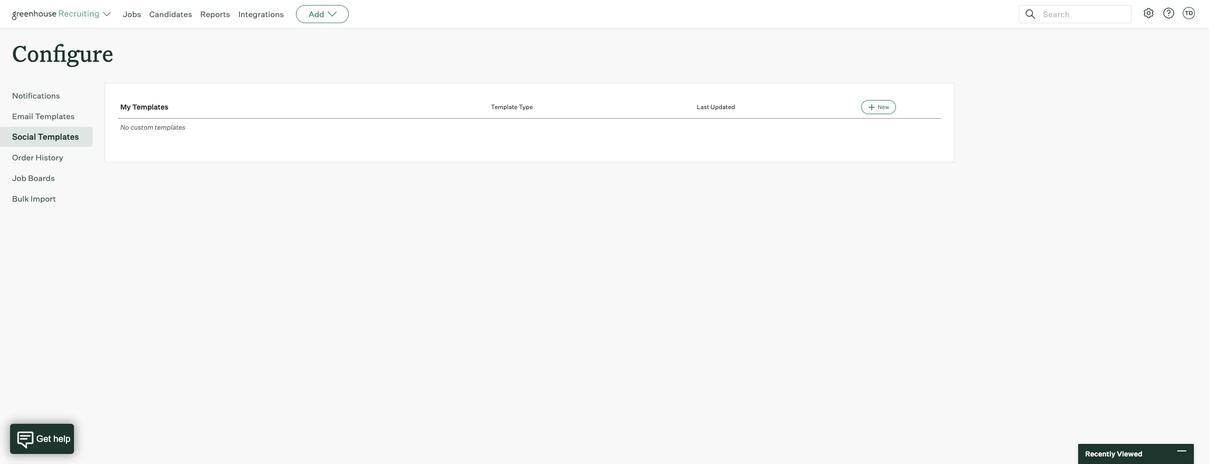 Task type: vqa. For each thing, say whether or not it's contained in the screenshot.
Email Your In-House Contacts 'link'
no



Task type: describe. For each thing, give the bounding box(es) containing it.
notifications
[[12, 91, 60, 101]]

job
[[12, 173, 26, 183]]

viewed
[[1117, 450, 1142, 459]]

reports
[[200, 9, 230, 19]]

job boards
[[12, 173, 55, 183]]

my
[[120, 103, 131, 111]]

templates for email templates
[[35, 111, 75, 121]]

greenhouse recruiting image
[[12, 8, 103, 20]]

notifications link
[[12, 90, 89, 102]]

history
[[36, 153, 63, 163]]

email templates link
[[12, 110, 89, 122]]

td button
[[1181, 5, 1197, 21]]

type
[[519, 103, 533, 111]]

no
[[120, 123, 129, 131]]

configure image
[[1143, 7, 1155, 19]]

template type
[[491, 103, 533, 111]]

boards
[[28, 173, 55, 183]]

templates for social templates
[[38, 132, 79, 142]]

email
[[12, 111, 33, 121]]

job boards link
[[12, 172, 89, 184]]

bulk
[[12, 194, 29, 204]]

bulk import link
[[12, 193, 89, 205]]

last
[[697, 103, 709, 111]]

last updated
[[697, 103, 735, 111]]

social templates
[[12, 132, 79, 142]]

reports link
[[200, 9, 230, 19]]

order history link
[[12, 152, 89, 164]]

custom
[[130, 123, 153, 131]]

no custom templates
[[120, 123, 185, 131]]

template
[[491, 103, 518, 111]]



Task type: locate. For each thing, give the bounding box(es) containing it.
candidates link
[[149, 9, 192, 19]]

Search text field
[[1041, 7, 1122, 21]]

td
[[1185, 10, 1193, 17]]

configure
[[12, 38, 113, 68]]

import
[[31, 194, 56, 204]]

templates inside 'link'
[[38, 132, 79, 142]]

integrations
[[238, 9, 284, 19]]

recently
[[1085, 450, 1116, 459]]

recently viewed
[[1085, 450, 1142, 459]]

social
[[12, 132, 36, 142]]

order
[[12, 153, 34, 163]]

new
[[878, 104, 889, 111]]

td button
[[1183, 7, 1195, 19]]

add button
[[296, 5, 349, 23]]

integrations link
[[238, 9, 284, 19]]

updated
[[711, 103, 735, 111]]

my templates
[[120, 103, 168, 111]]

email templates
[[12, 111, 75, 121]]

templates
[[155, 123, 185, 131]]

templates down 'email templates' link at the top of page
[[38, 132, 79, 142]]

order history
[[12, 153, 63, 163]]

jobs
[[123, 9, 141, 19]]

bulk import
[[12, 194, 56, 204]]

social templates link
[[12, 131, 89, 143]]

jobs link
[[123, 9, 141, 19]]

add
[[309, 9, 324, 19]]

templates for my templates
[[132, 103, 168, 111]]

candidates
[[149, 9, 192, 19]]

templates
[[132, 103, 168, 111], [35, 111, 75, 121], [38, 132, 79, 142]]

templates up social templates 'link' in the top left of the page
[[35, 111, 75, 121]]

new link
[[861, 100, 896, 114]]

templates up no custom templates on the left top of the page
[[132, 103, 168, 111]]



